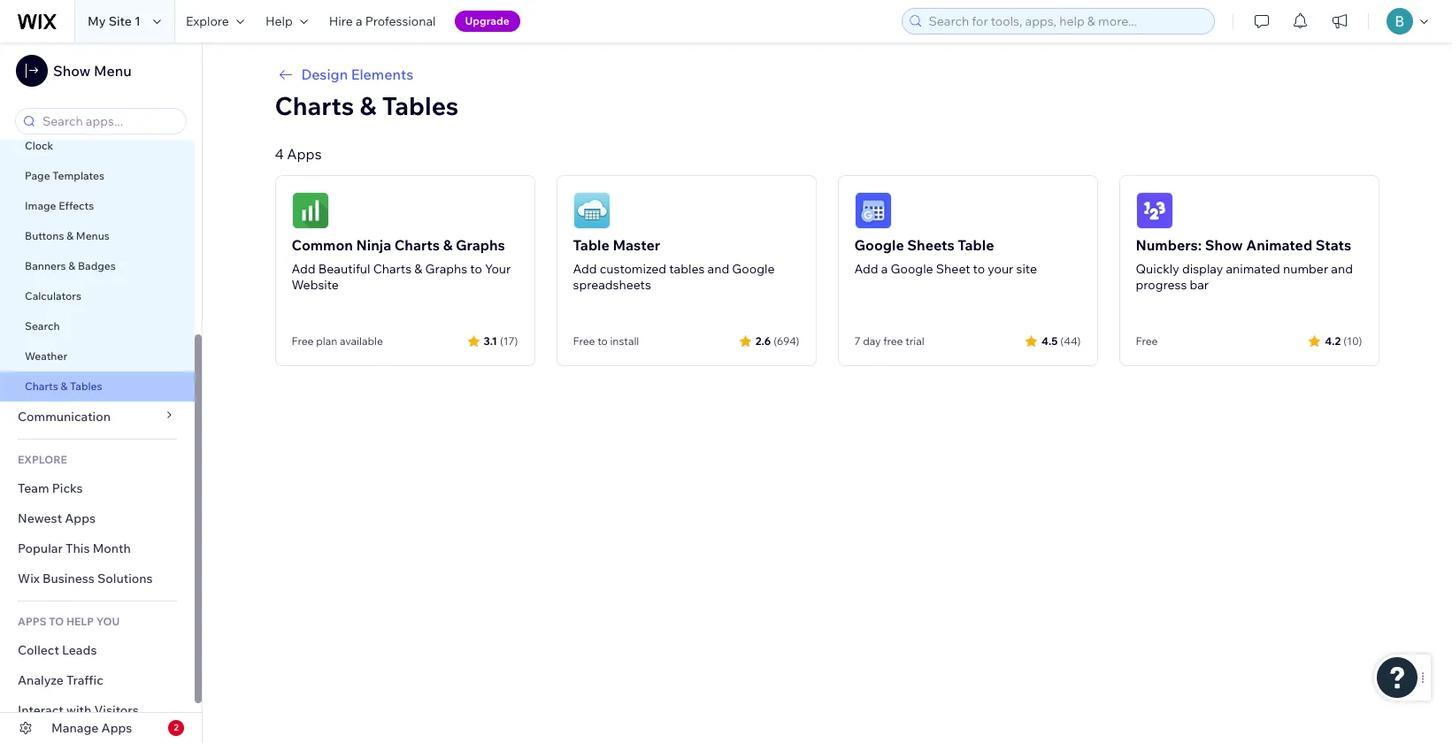 Task type: vqa. For each thing, say whether or not it's contained in the screenshot.
Wix Business Solutions link
yes



Task type: locate. For each thing, give the bounding box(es) containing it.
menus
[[76, 229, 110, 242]]

page templates
[[25, 169, 107, 182]]

2 horizontal spatial apps
[[287, 145, 322, 163]]

apps
[[18, 615, 46, 628]]

google down sheets
[[891, 261, 933, 277]]

buttons & menus link
[[0, 221, 195, 251]]

2 horizontal spatial free
[[1136, 334, 1158, 348]]

newest apps
[[18, 511, 96, 526]]

2 and from the left
[[1331, 261, 1353, 277]]

add inside common ninja charts & graphs add beautiful charts & graphs to your website
[[292, 261, 316, 277]]

0 horizontal spatial add
[[292, 261, 316, 277]]

free
[[292, 334, 314, 348], [573, 334, 595, 348], [1136, 334, 1158, 348]]

charts down 'ninja'
[[373, 261, 412, 277]]

show menu
[[53, 62, 132, 80]]

free for table master
[[573, 334, 595, 348]]

design elements
[[301, 65, 413, 83]]

table inside google sheets table add a google sheet to your site
[[958, 236, 994, 254]]

team
[[18, 480, 49, 496]]

graphs left your
[[425, 261, 467, 277]]

apps
[[287, 145, 322, 163], [65, 511, 96, 526], [101, 720, 132, 736]]

2 horizontal spatial add
[[854, 261, 878, 277]]

menu
[[94, 62, 132, 80]]

and inside numbers: show animated stats quickly display animated number and progress bar
[[1331, 261, 1353, 277]]

apps to help you
[[18, 615, 120, 628]]

a
[[356, 13, 362, 29], [881, 261, 888, 277]]

charts
[[275, 90, 354, 121], [394, 236, 440, 254], [373, 261, 412, 277], [25, 380, 58, 393]]

a right hire
[[356, 13, 362, 29]]

0 vertical spatial tables
[[382, 90, 458, 121]]

table down table master logo
[[573, 236, 609, 254]]

charts & tables inside 'link'
[[25, 380, 102, 393]]

weather
[[25, 350, 67, 363]]

1 horizontal spatial free
[[573, 334, 595, 348]]

charts & tables up the communication
[[25, 380, 102, 393]]

tables down elements at the left of page
[[382, 90, 458, 121]]

analyze traffic link
[[0, 665, 195, 695]]

table master add customized tables and google spreadsheets
[[573, 236, 775, 293]]

1 vertical spatial a
[[881, 261, 888, 277]]

0 horizontal spatial tables
[[70, 380, 102, 393]]

google sheets table logo image
[[854, 192, 891, 229]]

google inside table master add customized tables and google spreadsheets
[[732, 261, 775, 277]]

0 vertical spatial show
[[53, 62, 91, 80]]

free plan available
[[292, 334, 383, 348]]

graphs up your
[[456, 236, 505, 254]]

show up display
[[1205, 236, 1243, 254]]

3.1 (17)
[[484, 334, 518, 347]]

add down common
[[292, 261, 316, 277]]

0 horizontal spatial show
[[53, 62, 91, 80]]

show left menu
[[53, 62, 91, 80]]

3 free from the left
[[1136, 334, 1158, 348]]

0 vertical spatial a
[[356, 13, 362, 29]]

4.2
[[1325, 334, 1341, 347]]

0 horizontal spatial to
[[470, 261, 482, 277]]

you
[[96, 615, 120, 628]]

1 and from the left
[[707, 261, 729, 277]]

traffic
[[66, 672, 103, 688]]

solutions
[[97, 571, 153, 587]]

4.5 (44)
[[1041, 334, 1081, 347]]

& left badges
[[68, 259, 75, 273]]

popular
[[18, 541, 63, 557]]

badges
[[78, 259, 116, 273]]

to
[[470, 261, 482, 277], [973, 261, 985, 277], [597, 334, 608, 348]]

interact with visitors link
[[0, 695, 195, 726]]

1 vertical spatial charts & tables
[[25, 380, 102, 393]]

wix
[[18, 571, 40, 587]]

bar
[[1190, 277, 1209, 293]]

2
[[174, 722, 179, 734]]

clock
[[25, 139, 53, 152]]

and inside table master add customized tables and google spreadsheets
[[707, 261, 729, 277]]

1 vertical spatial tables
[[70, 380, 102, 393]]

1 horizontal spatial and
[[1331, 261, 1353, 277]]

1 horizontal spatial apps
[[101, 720, 132, 736]]

2 free from the left
[[573, 334, 595, 348]]

team picks
[[18, 480, 83, 496]]

apps up this
[[65, 511, 96, 526]]

hire a professional link
[[318, 0, 446, 42]]

0 horizontal spatial and
[[707, 261, 729, 277]]

0 horizontal spatial free
[[292, 334, 314, 348]]

0 horizontal spatial charts & tables
[[25, 380, 102, 393]]

table master logo image
[[573, 192, 610, 229]]

clock link
[[0, 131, 195, 161]]

0 horizontal spatial table
[[573, 236, 609, 254]]

picks
[[52, 480, 83, 496]]

3.1
[[484, 334, 497, 347]]

show
[[53, 62, 91, 80], [1205, 236, 1243, 254]]

to left "your"
[[973, 261, 985, 277]]

and down stats
[[1331, 261, 1353, 277]]

stats
[[1316, 236, 1351, 254]]

charts down weather in the left of the page
[[25, 380, 58, 393]]

google down google sheets table logo
[[854, 236, 904, 254]]

free left install on the left top
[[573, 334, 595, 348]]

1 table from the left
[[573, 236, 609, 254]]

free left 'plan' on the top left of the page
[[292, 334, 314, 348]]

3 add from the left
[[854, 261, 878, 277]]

table up sheet
[[958, 236, 994, 254]]

charts & tables
[[275, 90, 458, 121], [25, 380, 102, 393]]

2 vertical spatial apps
[[101, 720, 132, 736]]

4 apps
[[275, 145, 322, 163]]

number
[[1283, 261, 1328, 277]]

to
[[49, 615, 64, 628]]

professional
[[365, 13, 436, 29]]

communication
[[18, 409, 113, 425]]

add inside table master add customized tables and google spreadsheets
[[573, 261, 597, 277]]

common ninja charts & graphs add beautiful charts & graphs to your website
[[292, 236, 511, 293]]

analyze traffic
[[18, 672, 103, 688]]

4
[[275, 145, 284, 163]]

1 horizontal spatial table
[[958, 236, 994, 254]]

1 horizontal spatial a
[[881, 261, 888, 277]]

1 add from the left
[[292, 261, 316, 277]]

sheet
[[936, 261, 970, 277]]

1 free from the left
[[292, 334, 314, 348]]

explore
[[18, 453, 67, 466]]

weather link
[[0, 342, 195, 372]]

1 horizontal spatial to
[[597, 334, 608, 348]]

and right tables
[[707, 261, 729, 277]]

a down google sheets table logo
[[881, 261, 888, 277]]

1 vertical spatial show
[[1205, 236, 1243, 254]]

design elements link
[[275, 64, 1379, 85]]

sidebar element
[[0, 0, 203, 743]]

0 horizontal spatial apps
[[65, 511, 96, 526]]

newest
[[18, 511, 62, 526]]

7
[[854, 334, 861, 348]]

add left customized
[[573, 261, 597, 277]]

elements
[[351, 65, 413, 83]]

(44)
[[1060, 334, 1081, 347]]

ninja
[[356, 236, 391, 254]]

0 vertical spatial charts & tables
[[275, 90, 458, 121]]

image effects
[[25, 199, 94, 212]]

apps right 4
[[287, 145, 322, 163]]

animated
[[1246, 236, 1312, 254]]

page templates link
[[0, 161, 195, 191]]

tables down weather link
[[70, 380, 102, 393]]

1 horizontal spatial show
[[1205, 236, 1243, 254]]

add down google sheets table logo
[[854, 261, 878, 277]]

sheets
[[907, 236, 954, 254]]

& up the communication
[[61, 380, 68, 393]]

table inside table master add customized tables and google spreadsheets
[[573, 236, 609, 254]]

site
[[1016, 261, 1037, 277]]

hire
[[329, 13, 353, 29]]

to left install on the left top
[[597, 334, 608, 348]]

0 vertical spatial graphs
[[456, 236, 505, 254]]

1
[[135, 13, 141, 29]]

banners
[[25, 259, 66, 273]]

help button
[[255, 0, 318, 42]]

google right tables
[[732, 261, 775, 277]]

free for common ninja charts & graphs
[[292, 334, 314, 348]]

2 horizontal spatial to
[[973, 261, 985, 277]]

0 vertical spatial apps
[[287, 145, 322, 163]]

to left your
[[470, 261, 482, 277]]

2 add from the left
[[573, 261, 597, 277]]

1 horizontal spatial tables
[[382, 90, 458, 121]]

add inside google sheets table add a google sheet to your site
[[854, 261, 878, 277]]

table
[[573, 236, 609, 254], [958, 236, 994, 254]]

help
[[66, 615, 94, 628]]

visitors
[[94, 703, 139, 718]]

2 table from the left
[[958, 236, 994, 254]]

templates
[[52, 169, 104, 182]]

add
[[292, 261, 316, 277], [573, 261, 597, 277], [854, 261, 878, 277]]

&
[[360, 90, 376, 121], [67, 229, 73, 242], [443, 236, 453, 254], [68, 259, 75, 273], [414, 261, 422, 277], [61, 380, 68, 393]]

to inside google sheets table add a google sheet to your site
[[973, 261, 985, 277]]

common ninja charts & graphs logo image
[[292, 192, 329, 229]]

apps down visitors
[[101, 720, 132, 736]]

charts & tables down design elements
[[275, 90, 458, 121]]

1 horizontal spatial add
[[573, 261, 597, 277]]

1 horizontal spatial charts & tables
[[275, 90, 458, 121]]

& right 'ninja'
[[443, 236, 453, 254]]

google
[[854, 236, 904, 254], [732, 261, 775, 277], [891, 261, 933, 277]]

apps for manage apps
[[101, 720, 132, 736]]

1 vertical spatial apps
[[65, 511, 96, 526]]

free down progress
[[1136, 334, 1158, 348]]



Task type: describe. For each thing, give the bounding box(es) containing it.
show inside button
[[53, 62, 91, 80]]

collect
[[18, 642, 59, 658]]

to inside common ninja charts & graphs add beautiful charts & graphs to your website
[[470, 261, 482, 277]]

charts inside 'link'
[[25, 380, 58, 393]]

charts down design
[[275, 90, 354, 121]]

effects
[[59, 199, 94, 212]]

manage
[[51, 720, 99, 736]]

numbers: show animated stats logo image
[[1136, 192, 1173, 229]]

analyze
[[18, 672, 64, 688]]

progress
[[1136, 277, 1187, 293]]

image
[[25, 199, 56, 212]]

calculators link
[[0, 281, 195, 311]]

apps for newest apps
[[65, 511, 96, 526]]

collect leads link
[[0, 635, 195, 665]]

show menu button
[[16, 55, 132, 87]]

website
[[292, 277, 339, 293]]

search link
[[0, 311, 195, 342]]

numbers: show animated stats quickly display animated number and progress bar
[[1136, 236, 1353, 293]]

4.5
[[1041, 334, 1058, 347]]

leads
[[62, 642, 97, 658]]

team picks link
[[0, 473, 195, 503]]

apps for 4 apps
[[287, 145, 322, 163]]

1 vertical spatial graphs
[[425, 261, 467, 277]]

site
[[109, 13, 132, 29]]

your
[[988, 261, 1013, 277]]

spreadsheets
[[573, 277, 651, 293]]

this
[[66, 541, 90, 557]]

my
[[88, 13, 106, 29]]

& left the menus
[[67, 229, 73, 242]]

Search apps... field
[[37, 109, 181, 134]]

display
[[1182, 261, 1223, 277]]

Search for tools, apps, help & more... field
[[923, 9, 1209, 34]]

image effects link
[[0, 191, 195, 221]]

2.6 (694)
[[755, 334, 799, 347]]

quickly
[[1136, 261, 1179, 277]]

charts right 'ninja'
[[394, 236, 440, 254]]

2.6
[[755, 334, 771, 347]]

& down design elements
[[360, 90, 376, 121]]

wix business solutions link
[[0, 564, 195, 594]]

buttons & menus
[[25, 229, 110, 242]]

wix business solutions
[[18, 571, 153, 587]]

show inside numbers: show animated stats quickly display animated number and progress bar
[[1205, 236, 1243, 254]]

(17)
[[500, 334, 518, 347]]

free
[[883, 334, 903, 348]]

popular this month link
[[0, 534, 195, 564]]

your
[[485, 261, 511, 277]]

popular this month
[[18, 541, 131, 557]]

4.2 (10)
[[1325, 334, 1362, 347]]

month
[[93, 541, 131, 557]]

install
[[610, 334, 639, 348]]

with
[[66, 703, 91, 718]]

upgrade button
[[454, 11, 520, 32]]

& right beautiful
[[414, 261, 422, 277]]

banners & badges link
[[0, 251, 195, 281]]

free to install
[[573, 334, 639, 348]]

collect leads
[[18, 642, 97, 658]]

my site 1
[[88, 13, 141, 29]]

common
[[292, 236, 353, 254]]

7 day free trial
[[854, 334, 924, 348]]

0 horizontal spatial a
[[356, 13, 362, 29]]

hire a professional
[[329, 13, 436, 29]]

tables inside 'link'
[[70, 380, 102, 393]]

available
[[340, 334, 383, 348]]

beautiful
[[318, 261, 370, 277]]

communication link
[[0, 402, 195, 432]]

newest apps link
[[0, 503, 195, 534]]

(694)
[[774, 334, 799, 347]]

explore
[[186, 13, 229, 29]]

charts & tables link
[[0, 372, 195, 402]]

calculators
[[25, 289, 81, 303]]

banners & badges
[[25, 259, 116, 273]]

& inside 'link'
[[61, 380, 68, 393]]

tables
[[669, 261, 705, 277]]

trial
[[905, 334, 924, 348]]

page
[[25, 169, 50, 182]]

a inside google sheets table add a google sheet to your site
[[881, 261, 888, 277]]

design
[[301, 65, 348, 83]]

google sheets table add a google sheet to your site
[[854, 236, 1037, 277]]

(10)
[[1343, 334, 1362, 347]]

customized
[[600, 261, 666, 277]]

buttons
[[25, 229, 64, 242]]

numbers:
[[1136, 236, 1202, 254]]

plan
[[316, 334, 337, 348]]



